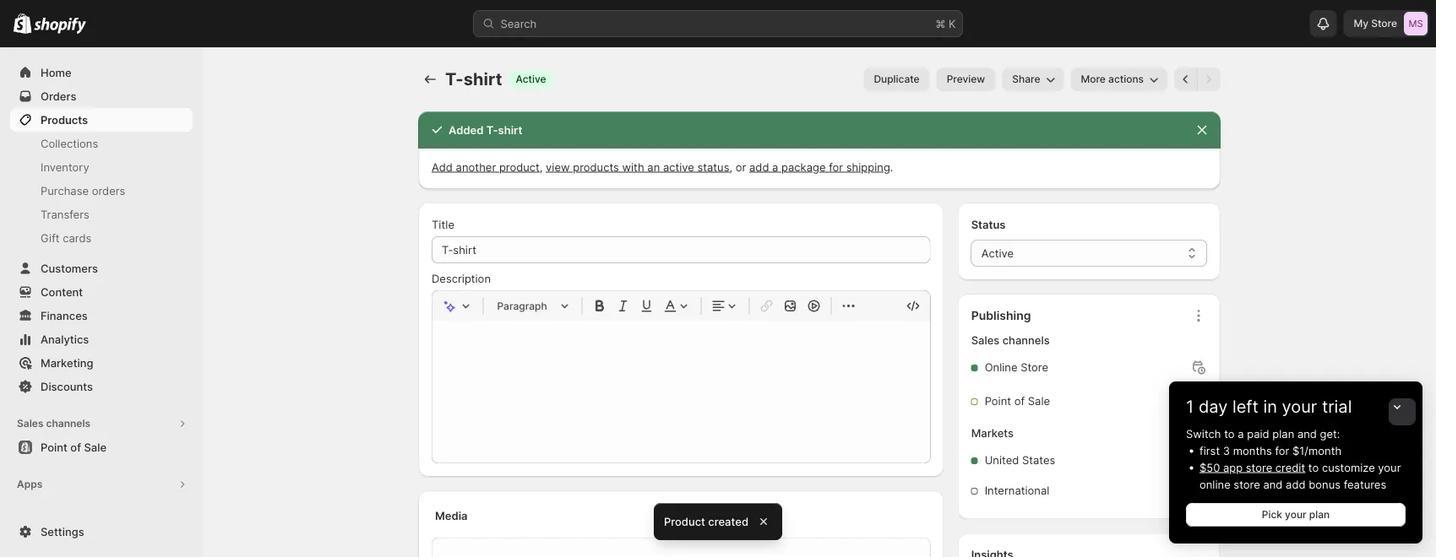 Task type: locate. For each thing, give the bounding box(es) containing it.
share button
[[1002, 68, 1064, 91]]

home link
[[10, 61, 193, 84]]

,
[[540, 161, 543, 174], [730, 161, 733, 174]]

1 vertical spatial sale
[[84, 441, 106, 454]]

pick your plan
[[1262, 509, 1330, 521]]

your right in on the right bottom
[[1282, 397, 1317, 417]]

cards
[[63, 232, 92, 245]]

finances link
[[10, 304, 193, 328]]

0 horizontal spatial point of sale
[[41, 441, 106, 454]]

paragraph
[[497, 300, 547, 312]]

0 vertical spatial for
[[829, 161, 843, 174]]

1 horizontal spatial t-
[[486, 123, 498, 136]]

0 vertical spatial active
[[516, 73, 546, 85]]

store
[[1372, 17, 1398, 30], [1021, 361, 1049, 374]]

sale inside button
[[84, 441, 106, 454]]

pick
[[1262, 509, 1283, 521]]

sales
[[971, 334, 1000, 347], [17, 418, 44, 430]]

1 vertical spatial of
[[70, 441, 81, 454]]

1 vertical spatial add
[[1286, 478, 1306, 491]]

1 vertical spatial shirt
[[498, 123, 523, 136]]

store inside to customize your online store and add bonus features
[[1234, 478, 1260, 491]]

Title text field
[[432, 237, 931, 264]]

point of sale link
[[10, 436, 193, 460]]

$50 app store credit
[[1200, 461, 1306, 474]]

sale down sales channels button
[[84, 441, 106, 454]]

point of sale down online store
[[985, 395, 1050, 408]]

point
[[985, 395, 1011, 408], [41, 441, 68, 454]]

0 vertical spatial t-
[[445, 69, 464, 90]]

1 horizontal spatial a
[[1238, 428, 1244, 441]]

sale
[[1028, 395, 1050, 408], [84, 441, 106, 454]]

of down online store
[[1014, 395, 1025, 408]]

sales down 'publishing'
[[971, 334, 1000, 347]]

orders
[[92, 184, 125, 197]]

store down the months
[[1246, 461, 1273, 474]]

my
[[1354, 17, 1369, 30]]

for left the shipping
[[829, 161, 843, 174]]

1 vertical spatial plan
[[1309, 509, 1330, 521]]

0 horizontal spatial store
[[1021, 361, 1049, 374]]

⌘
[[936, 17, 946, 30]]

point up the markets
[[985, 395, 1011, 408]]

point of sale
[[985, 395, 1050, 408], [41, 441, 106, 454]]

for up the "credit"
[[1275, 444, 1290, 458]]

a left package
[[772, 161, 779, 174]]

0 horizontal spatial sale
[[84, 441, 106, 454]]

0 horizontal spatial plan
[[1273, 428, 1295, 441]]

0 horizontal spatial point
[[41, 441, 68, 454]]

online store
[[985, 361, 1049, 374]]

add
[[432, 161, 453, 174]]

your
[[1282, 397, 1317, 417], [1378, 461, 1401, 474], [1285, 509, 1307, 521]]

settings link
[[10, 520, 193, 544]]

analytics link
[[10, 328, 193, 351]]

point up apps
[[41, 441, 68, 454]]

more actions
[[1081, 73, 1144, 85]]

sales channels down discounts
[[17, 418, 91, 430]]

add inside to customize your online store and add bonus features
[[1286, 478, 1306, 491]]

1 horizontal spatial point of sale
[[985, 395, 1050, 408]]

$1/month
[[1293, 444, 1342, 458]]

store right online
[[1021, 361, 1049, 374]]

add right or
[[749, 161, 769, 174]]

0 vertical spatial point
[[985, 395, 1011, 408]]

sales down discounts
[[17, 418, 44, 430]]

1 horizontal spatial ,
[[730, 161, 733, 174]]

created
[[708, 515, 749, 528]]

point of sale down sales channels button
[[41, 441, 106, 454]]

1 vertical spatial active
[[982, 247, 1014, 260]]

point of sale inside button
[[41, 441, 106, 454]]

sales channels down 'publishing'
[[971, 334, 1050, 347]]

.
[[890, 161, 893, 174]]

0 vertical spatial your
[[1282, 397, 1317, 417]]

0 horizontal spatial ,
[[540, 161, 543, 174]]

discounts link
[[10, 375, 193, 399]]

0 horizontal spatial of
[[70, 441, 81, 454]]

and up $1/month
[[1298, 428, 1317, 441]]

1 horizontal spatial of
[[1014, 395, 1025, 408]]

plan down bonus
[[1309, 509, 1330, 521]]

package
[[782, 161, 826, 174]]

active down status
[[982, 247, 1014, 260]]

t- up the added
[[445, 69, 464, 90]]

and down the "credit"
[[1264, 478, 1283, 491]]

channels down discounts
[[46, 418, 91, 430]]

shopify image
[[14, 13, 31, 34], [34, 17, 86, 34]]

1 vertical spatial for
[[1275, 444, 1290, 458]]

months
[[1233, 444, 1272, 458]]

0 horizontal spatial a
[[772, 161, 779, 174]]

finances
[[41, 309, 88, 322]]

store right the my
[[1372, 17, 1398, 30]]

shirt up added t-shirt
[[464, 69, 502, 90]]

customers
[[41, 262, 98, 275]]

0 horizontal spatial and
[[1264, 478, 1283, 491]]

1 horizontal spatial to
[[1309, 461, 1319, 474]]

0 horizontal spatial shopify image
[[14, 13, 31, 34]]

1 horizontal spatial sales
[[971, 334, 1000, 347]]

active
[[516, 73, 546, 85], [982, 247, 1014, 260]]

title
[[432, 218, 455, 231]]

0 horizontal spatial for
[[829, 161, 843, 174]]

0 horizontal spatial to
[[1224, 428, 1235, 441]]

0 vertical spatial sale
[[1028, 395, 1050, 408]]

1 vertical spatial point of sale
[[41, 441, 106, 454]]

left
[[1233, 397, 1259, 417]]

and for plan
[[1298, 428, 1317, 441]]

my store
[[1354, 17, 1398, 30]]

of inside button
[[70, 441, 81, 454]]

for
[[829, 161, 843, 174], [1275, 444, 1290, 458]]

0 horizontal spatial t-
[[445, 69, 464, 90]]

1 vertical spatial store
[[1021, 361, 1049, 374]]

international
[[985, 485, 1050, 498]]

1 horizontal spatial plan
[[1309, 509, 1330, 521]]

with
[[622, 161, 644, 174]]

0 vertical spatial store
[[1246, 461, 1273, 474]]

and inside to customize your online store and add bonus features
[[1264, 478, 1283, 491]]

1 vertical spatial t-
[[486, 123, 498, 136]]

add down the "credit"
[[1286, 478, 1306, 491]]

and for store
[[1264, 478, 1283, 491]]

store for my store
[[1372, 17, 1398, 30]]

1 vertical spatial point
[[41, 441, 68, 454]]

of down sales channels button
[[70, 441, 81, 454]]

purchase orders link
[[10, 179, 193, 203]]

0 vertical spatial plan
[[1273, 428, 1295, 441]]

1 horizontal spatial point
[[985, 395, 1011, 408]]

to
[[1224, 428, 1235, 441], [1309, 461, 1319, 474]]

1 horizontal spatial sale
[[1028, 395, 1050, 408]]

plan up first 3 months for $1/month
[[1273, 428, 1295, 441]]

1 horizontal spatial and
[[1298, 428, 1317, 441]]

sales inside button
[[17, 418, 44, 430]]

0 vertical spatial channels
[[1003, 334, 1050, 347]]

collections
[[41, 137, 98, 150]]

transfers link
[[10, 203, 193, 226]]

a inside 1 day left in your trial element
[[1238, 428, 1244, 441]]

0 horizontal spatial channels
[[46, 418, 91, 430]]

another
[[456, 161, 496, 174]]

channels inside button
[[46, 418, 91, 430]]

gift cards link
[[10, 226, 193, 250]]

0 horizontal spatial sales channels
[[17, 418, 91, 430]]

0 horizontal spatial sales
[[17, 418, 44, 430]]

to down $1/month
[[1309, 461, 1319, 474]]

1 horizontal spatial sales channels
[[971, 334, 1050, 347]]

1 horizontal spatial store
[[1372, 17, 1398, 30]]

settings
[[41, 526, 84, 539]]

1 vertical spatial your
[[1378, 461, 1401, 474]]

1 vertical spatial channels
[[46, 418, 91, 430]]

0 vertical spatial and
[[1298, 428, 1317, 441]]

1 horizontal spatial active
[[982, 247, 1014, 260]]

1 horizontal spatial channels
[[1003, 334, 1050, 347]]

channels up online store
[[1003, 334, 1050, 347]]

1 vertical spatial to
[[1309, 461, 1319, 474]]

, left "view"
[[540, 161, 543, 174]]

store down $50 app store credit link
[[1234, 478, 1260, 491]]

to inside to customize your online store and add bonus features
[[1309, 461, 1319, 474]]

active down search
[[516, 73, 546, 85]]

1 vertical spatial and
[[1264, 478, 1283, 491]]

t- right the added
[[486, 123, 498, 136]]

1 vertical spatial sales channels
[[17, 418, 91, 430]]

products
[[573, 161, 619, 174]]

online
[[1200, 478, 1231, 491]]

0 vertical spatial store
[[1372, 17, 1398, 30]]

store for online store
[[1021, 361, 1049, 374]]

store
[[1246, 461, 1273, 474], [1234, 478, 1260, 491]]

0 vertical spatial point of sale
[[985, 395, 1050, 408]]

preview button
[[937, 68, 996, 91]]

next image
[[1201, 71, 1218, 88]]

your up features
[[1378, 461, 1401, 474]]

⌘ k
[[936, 17, 956, 30]]

1 day left in your trial
[[1186, 397, 1352, 417]]

active for t-shirt
[[516, 73, 546, 85]]

product
[[664, 515, 705, 528]]

your right pick
[[1285, 509, 1307, 521]]

paragraph button
[[490, 296, 575, 316]]

, left or
[[730, 161, 733, 174]]

a left paid
[[1238, 428, 1244, 441]]

shirt up product
[[498, 123, 523, 136]]

active
[[663, 161, 694, 174]]

to up 3
[[1224, 428, 1235, 441]]

1 horizontal spatial for
[[1275, 444, 1290, 458]]

online
[[985, 361, 1018, 374]]

sale down online store
[[1028, 395, 1050, 408]]

switch to a paid plan and get:
[[1186, 428, 1340, 441]]

preview
[[947, 73, 985, 85]]

add a package for shipping link
[[749, 161, 890, 174]]

0 horizontal spatial active
[[516, 73, 546, 85]]

1 , from the left
[[540, 161, 543, 174]]

shirt
[[464, 69, 502, 90], [498, 123, 523, 136]]

1 vertical spatial a
[[1238, 428, 1244, 441]]

sales channels
[[971, 334, 1050, 347], [17, 418, 91, 430]]

0 vertical spatial a
[[772, 161, 779, 174]]

orders link
[[10, 84, 193, 108]]

0 vertical spatial to
[[1224, 428, 1235, 441]]

$50 app store credit link
[[1200, 461, 1306, 474]]

1 vertical spatial sales
[[17, 418, 44, 430]]

0 vertical spatial sales channels
[[971, 334, 1050, 347]]

credit
[[1276, 461, 1306, 474]]

0 vertical spatial add
[[749, 161, 769, 174]]

1 vertical spatial store
[[1234, 478, 1260, 491]]

1 horizontal spatial add
[[1286, 478, 1306, 491]]

plan
[[1273, 428, 1295, 441], [1309, 509, 1330, 521]]



Task type: describe. For each thing, give the bounding box(es) containing it.
1 day left in your trial element
[[1169, 426, 1423, 544]]

more
[[1081, 73, 1106, 85]]

product created
[[664, 515, 749, 528]]

duplicate button
[[864, 68, 930, 91]]

content link
[[10, 281, 193, 304]]

product
[[499, 161, 540, 174]]

trial
[[1322, 397, 1352, 417]]

sales channels button
[[10, 412, 193, 436]]

view
[[546, 161, 570, 174]]

products
[[41, 113, 88, 126]]

t-shirt
[[445, 69, 502, 90]]

apps button
[[10, 473, 193, 497]]

marketing
[[41, 357, 93, 370]]

to customize your online store and add bonus features
[[1200, 461, 1401, 491]]

0 vertical spatial shirt
[[464, 69, 502, 90]]

inventory link
[[10, 155, 193, 179]]

content
[[41, 286, 83, 299]]

transfers
[[41, 208, 89, 221]]

markets
[[971, 427, 1014, 440]]

k
[[949, 17, 956, 30]]

point of sale button
[[0, 436, 203, 460]]

gift
[[41, 232, 60, 245]]

added
[[449, 123, 484, 136]]

united states
[[985, 454, 1056, 467]]

2 vertical spatial your
[[1285, 509, 1307, 521]]

0 vertical spatial sales
[[971, 334, 1000, 347]]

features
[[1344, 478, 1387, 491]]

add another product , view products with an active status , or add a package for shipping .
[[432, 161, 893, 174]]

point inside button
[[41, 441, 68, 454]]

purchase orders
[[41, 184, 125, 197]]

first 3 months for $1/month
[[1200, 444, 1342, 458]]

1 horizontal spatial shopify image
[[34, 17, 86, 34]]

home
[[41, 66, 71, 79]]

$50
[[1200, 461, 1220, 474]]

in
[[1264, 397, 1277, 417]]

status
[[697, 161, 730, 174]]

your inside dropdown button
[[1282, 397, 1317, 417]]

duplicate
[[874, 73, 920, 85]]

1 day left in your trial button
[[1169, 382, 1423, 417]]

2 , from the left
[[730, 161, 733, 174]]

my store image
[[1404, 12, 1428, 35]]

app
[[1223, 461, 1243, 474]]

media
[[435, 509, 468, 523]]

discounts
[[41, 380, 93, 393]]

for inside 1 day left in your trial element
[[1275, 444, 1290, 458]]

your inside to customize your online store and add bonus features
[[1378, 461, 1401, 474]]

bonus
[[1309, 478, 1341, 491]]

share
[[1012, 73, 1041, 85]]

sales channels inside button
[[17, 418, 91, 430]]

publishing
[[971, 309, 1031, 323]]

gift cards
[[41, 232, 92, 245]]

added t-shirt
[[449, 123, 523, 136]]

united
[[985, 454, 1019, 467]]

add another product link
[[432, 161, 540, 174]]

status
[[971, 218, 1006, 231]]

customize
[[1322, 461, 1375, 474]]

0 vertical spatial of
[[1014, 395, 1025, 408]]

switch
[[1186, 428, 1221, 441]]

view products with an active status link
[[546, 161, 730, 174]]

day
[[1199, 397, 1228, 417]]

marketing link
[[10, 351, 193, 375]]

customers link
[[10, 257, 193, 281]]

get:
[[1320, 428, 1340, 441]]

or
[[736, 161, 746, 174]]

apps
[[17, 479, 42, 491]]

orders
[[41, 90, 76, 103]]

active for status
[[982, 247, 1014, 260]]

an
[[647, 161, 660, 174]]

analytics
[[41, 333, 89, 346]]

more actions button
[[1071, 68, 1168, 91]]

products link
[[10, 108, 193, 132]]

purchase
[[41, 184, 89, 197]]

actions
[[1109, 73, 1144, 85]]

inventory
[[41, 161, 89, 174]]

paid
[[1247, 428, 1270, 441]]

states
[[1022, 454, 1056, 467]]

first
[[1200, 444, 1220, 458]]

collections link
[[10, 132, 193, 155]]

search
[[501, 17, 537, 30]]

0 horizontal spatial add
[[749, 161, 769, 174]]



Task type: vqa. For each thing, say whether or not it's contained in the screenshot.
text field
no



